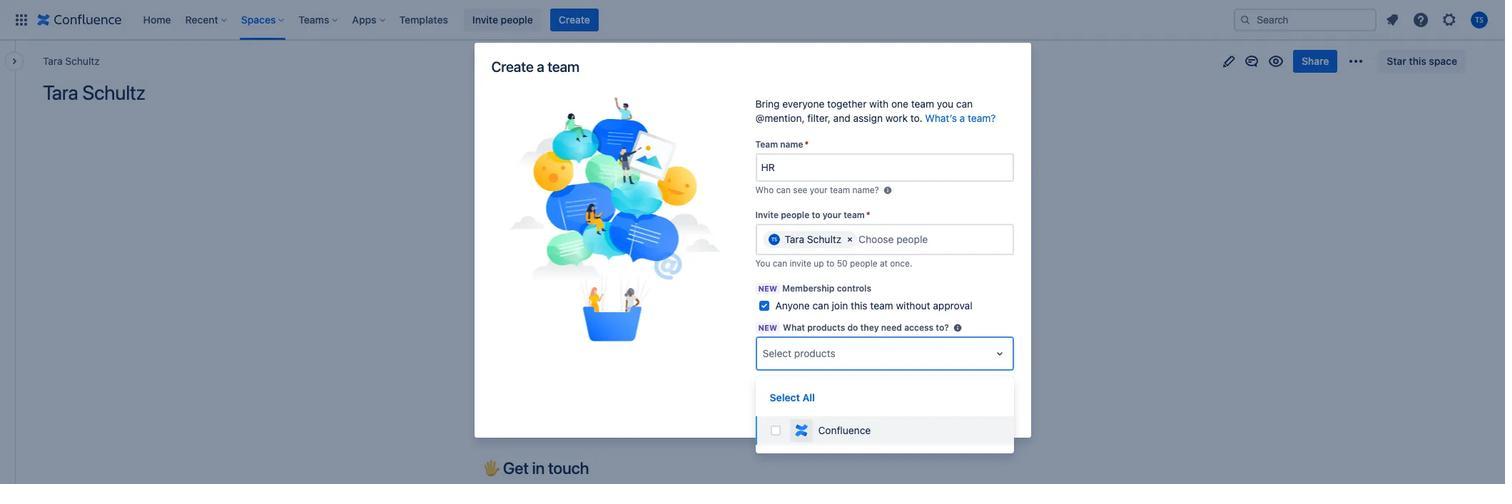 Task type: describe. For each thing, give the bounding box(es) containing it.
announcements
[[781, 323, 863, 336]]

team down create "link"
[[548, 59, 580, 75]]

settings icon image
[[1442, 11, 1459, 28]]

your inside create a blog post to share news and announcements with your team and company.
[[806, 342, 828, 355]]

2 contributed by from the top
[[560, 319, 622, 329]]

Search field
[[1235, 8, 1377, 31]]

team left name?
[[830, 185, 851, 196]]

to inside create a blog post to share news and announcements with your team and company.
[[781, 303, 791, 316]]

name,
[[509, 142, 540, 155]]

getting started in confluence link
[[498, 270, 651, 283]]

create a team image
[[508, 97, 722, 342]]

your down the say
[[483, 142, 506, 155]]

company.
[[781, 362, 830, 375]]

once.
[[891, 258, 913, 269]]

they
[[861, 323, 879, 333]]

this inside new membership controls anyone can join this team without approval
[[851, 300, 868, 312]]

and up what products do they need access to?
[[855, 303, 874, 316]]

can left see
[[777, 185, 791, 196]]

team inside bring everyone together with one team you can @mention, filter, and assign work to.
[[912, 98, 935, 110]]

you can invite up to 50 people       at once.
[[756, 258, 913, 269]]

star
[[1388, 55, 1407, 67]]

create for create
[[559, 13, 590, 25]]

get
[[503, 459, 529, 478]]

location
[[674, 142, 714, 155]]

invite for invite people
[[473, 13, 498, 25]]

to right up
[[827, 258, 835, 269]]

on
[[721, 207, 739, 227]]

2 by from the top
[[610, 319, 619, 329]]

at
[[880, 258, 888, 269]]

0 vertical spatial tara
[[43, 55, 63, 67]]

blog
[[781, 253, 813, 272]]

tara schultz link
[[43, 54, 100, 69]]

team name *
[[756, 139, 809, 150]]

do
[[848, 323, 859, 333]]

news
[[826, 303, 852, 316]]

create link
[[550, 8, 599, 31]]

1 by from the top
[[610, 285, 619, 296]]

1 contributed by from the top
[[560, 285, 622, 296]]

blog stream
[[781, 253, 866, 272]]

Choose people text field
[[859, 233, 947, 247]]

new membership controls anyone can join this team without approval
[[759, 283, 973, 312]]

create for create a team
[[492, 59, 534, 75]]

everyone
[[783, 98, 825, 110]]

share
[[794, 303, 823, 316]]

and inside say hello to your colleagues who want to know your name, pronouns, role, team and location (or if you're remote).
[[652, 142, 671, 155]]

space
[[1430, 55, 1458, 67]]

getting
[[498, 270, 537, 283]]

bring
[[756, 98, 780, 110]]

new for new
[[759, 323, 778, 333]]

with inside create a blog post to share news and announcements with your team and company.
[[781, 342, 803, 355]]

invite for invite people to your team *
[[756, 210, 779, 221]]

@mention,
[[756, 112, 805, 124]]

to.
[[911, 112, 923, 124]]

what
[[783, 323, 805, 333]]

blog inside button
[[822, 394, 843, 406]]

e.g. HR Team, Redesign Project, Team Mango field
[[757, 155, 1013, 181]]

approval
[[933, 300, 973, 312]]

2 contributed from the top
[[560, 319, 607, 329]]

say hello to your colleagues who want to know your name, pronouns, role, team and location (or if you're remote).
[[483, 122, 744, 174]]

select all
[[770, 392, 815, 404]]

create for create a blog post to share news and announcements with your team and company.
[[781, 284, 815, 297]]

recently updated
[[483, 241, 611, 261]]

controls
[[837, 283, 872, 294]]

create a blog post to share news and announcements with your team and company.
[[781, 284, 879, 375]]

colleagues
[[571, 122, 626, 135]]

recently
[[483, 241, 546, 261]]

create a team
[[492, 59, 580, 75]]

assign
[[854, 112, 883, 124]]

and inside bring everyone together with one team you can @mention, filter, and assign work to.
[[834, 112, 851, 124]]

📄
[[483, 207, 500, 227]]

2 horizontal spatial people
[[850, 258, 878, 269]]

access
[[905, 323, 934, 333]]

home
[[143, 13, 171, 25]]

your for who
[[810, 185, 828, 196]]

🖐
[[483, 459, 500, 478]]

one
[[892, 98, 909, 110]]

team up clear image
[[844, 210, 865, 221]]

a for team?
[[960, 112, 966, 124]]

i've
[[636, 207, 661, 227]]

role,
[[598, 142, 620, 155]]

team
[[756, 139, 778, 150]]

confluence image
[[793, 423, 810, 440]]

all
[[803, 392, 815, 404]]

invite people
[[473, 13, 533, 25]]

together
[[828, 98, 867, 110]]

select for select products
[[763, 348, 792, 360]]

a for team
[[537, 59, 545, 75]]

invite people button
[[464, 8, 542, 31]]

your for invite
[[823, 210, 842, 221]]

say
[[483, 122, 502, 135]]

name?
[[853, 185, 879, 196]]

invite
[[790, 258, 812, 269]]

what products do they need access to?
[[783, 323, 950, 333]]

remote).
[[518, 161, 562, 174]]

invite people to your team *
[[756, 210, 871, 221]]

1 vertical spatial tara
[[43, 81, 78, 104]]

this inside button
[[1410, 55, 1427, 67]]

can right you
[[773, 258, 788, 269]]

work
[[886, 112, 908, 124]]

global element
[[9, 0, 1232, 40]]

50
[[837, 258, 848, 269]]

pages
[[557, 207, 601, 227]]

0 vertical spatial tara schultz
[[43, 55, 100, 67]]



Task type: vqa. For each thing, say whether or not it's contained in the screenshot.
Get on the bottom left
yes



Task type: locate. For each thing, give the bounding box(es) containing it.
1 vertical spatial new
[[759, 323, 778, 333]]

what's a team?
[[926, 112, 996, 124]]

with
[[870, 98, 889, 110], [781, 342, 803, 355]]

1 vertical spatial contributed by
[[560, 319, 622, 329]]

blog inside create a blog post to share news and announcements with your team and company.
[[827, 284, 850, 297]]

see
[[794, 185, 808, 196]]

tara
[[43, 55, 63, 67], [43, 81, 78, 104], [785, 233, 805, 246]]

your for say
[[546, 122, 568, 135]]

confluence down the create blog post button at right bottom
[[819, 425, 871, 437]]

team up need
[[871, 300, 894, 312]]

1 horizontal spatial *
[[867, 210, 871, 221]]

to right hello
[[532, 122, 543, 135]]

post
[[853, 284, 875, 297], [845, 394, 866, 406]]

need
[[882, 323, 903, 333]]

people
[[501, 13, 533, 25], [781, 210, 810, 221], [850, 258, 878, 269]]

this down controls
[[851, 300, 868, 312]]

to up what
[[781, 303, 791, 316]]

products
[[808, 323, 846, 333], [795, 348, 836, 360]]

0 horizontal spatial invite
[[473, 13, 498, 25]]

0 vertical spatial products
[[808, 323, 846, 333]]

1 vertical spatial schultz
[[82, 81, 145, 104]]

by down getting started in confluence link on the left of page
[[610, 285, 619, 296]]

stream
[[817, 253, 866, 272]]

know
[[694, 122, 721, 135]]

1 vertical spatial confluence
[[819, 425, 871, 437]]

1 new from the top
[[759, 284, 778, 293]]

confluence
[[592, 270, 651, 283], [819, 425, 871, 437]]

and
[[834, 112, 851, 124], [652, 142, 671, 155], [855, 303, 874, 316], [860, 342, 879, 355]]

star this space
[[1388, 55, 1458, 67]]

to?
[[936, 323, 950, 333]]

1 vertical spatial blog
[[822, 394, 843, 406]]

invite down 'who'
[[756, 210, 779, 221]]

0 vertical spatial a
[[537, 59, 545, 75]]

team inside say hello to your colleagues who want to know your name, pronouns, role, team and location (or if you're remote).
[[623, 142, 649, 155]]

products for what
[[808, 323, 846, 333]]

a left team?
[[960, 112, 966, 124]]

pronouns,
[[543, 142, 595, 155]]

0 vertical spatial blog
[[827, 284, 850, 297]]

0 horizontal spatial in
[[532, 459, 545, 478]]

0 vertical spatial schultz
[[65, 55, 100, 67]]

2 vertical spatial people
[[850, 258, 878, 269]]

spaces
[[241, 13, 276, 25]]

2 vertical spatial tara schultz
[[785, 233, 842, 246]]

1 horizontal spatial invite
[[756, 210, 779, 221]]

post inside create a blog post to share news and announcements with your team and company.
[[853, 284, 875, 297]]

people inside button
[[501, 13, 533, 25]]

can up what's a team?
[[957, 98, 973, 110]]

1 vertical spatial by
[[610, 319, 619, 329]]

bring everyone together with one team you can @mention, filter, and assign work to.
[[756, 98, 973, 124]]

1 vertical spatial products
[[795, 348, 836, 360]]

post inside button
[[845, 394, 866, 406]]

0 vertical spatial invite
[[473, 13, 498, 25]]

schultz
[[65, 55, 100, 67], [82, 81, 145, 104], [808, 233, 842, 246]]

a
[[537, 59, 545, 75], [960, 112, 966, 124], [818, 284, 824, 297]]

worked
[[665, 207, 717, 227]]

1 vertical spatial tara schultz
[[43, 81, 145, 104]]

people down see
[[781, 210, 810, 221]]

search image
[[1240, 14, 1252, 25]]

who
[[629, 122, 651, 135]]

new down you
[[759, 284, 778, 293]]

1 vertical spatial this
[[851, 300, 868, 312]]

* right name
[[805, 139, 809, 150]]

to down who can see your team name?
[[812, 210, 821, 221]]

1 vertical spatial contributed
[[560, 319, 607, 329]]

home link
[[139, 8, 175, 31]]

in right get at the bottom left of the page
[[532, 459, 545, 478]]

2 vertical spatial tara
[[785, 233, 805, 246]]

anyone
[[776, 300, 810, 312]]

select all button
[[770, 391, 815, 406]]

0 vertical spatial new
[[759, 284, 778, 293]]

banner
[[0, 0, 1506, 40]]

new left what
[[759, 323, 778, 333]]

can inside new membership controls anyone can join this team without approval
[[813, 300, 830, 312]]

a up share
[[818, 284, 824, 297]]

filter,
[[808, 112, 831, 124]]

star this space button
[[1379, 50, 1467, 73]]

can
[[957, 98, 973, 110], [777, 185, 791, 196], [773, 258, 788, 269], [813, 300, 830, 312]]

with inside bring everyone together with one team you can @mention, filter, and assign work to.
[[870, 98, 889, 110]]

in down updated
[[580, 270, 589, 283]]

invite
[[473, 13, 498, 25], [756, 210, 779, 221]]

if
[[735, 142, 741, 155]]

you're
[[483, 161, 515, 174]]

contributed by down getting started in confluence
[[560, 319, 622, 329]]

people up create a team
[[501, 13, 533, 25]]

0 horizontal spatial people
[[501, 13, 533, 25]]

spaces button
[[237, 8, 290, 31]]

up
[[814, 258, 824, 269]]

create for create blog post
[[789, 394, 820, 406]]

1 horizontal spatial this
[[1410, 55, 1427, 67]]

0 vertical spatial contributed
[[560, 285, 607, 296]]

to
[[532, 122, 543, 135], [681, 122, 691, 135], [812, 210, 821, 221], [827, 258, 835, 269], [781, 303, 791, 316]]

and down 'want'
[[652, 142, 671, 155]]

1 horizontal spatial confluence
[[819, 425, 871, 437]]

(or
[[717, 142, 732, 155]]

0 vertical spatial contributed by
[[560, 285, 622, 296]]

can inside bring everyone together with one team you can @mention, filter, and assign work to.
[[957, 98, 973, 110]]

create a team element
[[492, 97, 738, 346]]

1 horizontal spatial with
[[870, 98, 889, 110]]

what's
[[926, 112, 957, 124]]

select for select all
[[770, 392, 800, 404]]

name
[[781, 139, 804, 150]]

tara schultz image
[[769, 234, 780, 246]]

recent
[[503, 207, 553, 227]]

0 horizontal spatial *
[[805, 139, 809, 150]]

touch
[[548, 459, 589, 478]]

hello
[[505, 122, 529, 135]]

in
[[580, 270, 589, 283], [532, 459, 545, 478]]

this right star
[[1410, 55, 1427, 67]]

team up to.
[[912, 98, 935, 110]]

your down who can see your team name?
[[823, 210, 842, 221]]

a inside create a blog post to share news and announcements with your team and company.
[[818, 284, 824, 297]]

by down getting started in confluence
[[610, 319, 619, 329]]

create inside "link"
[[559, 13, 590, 25]]

a for blog
[[818, 284, 824, 297]]

new inside new membership controls anyone can join this team without approval
[[759, 284, 778, 293]]

2 new from the top
[[759, 323, 778, 333]]

create inside button
[[789, 394, 820, 406]]

1 vertical spatial with
[[781, 342, 803, 355]]

select left all
[[770, 392, 800, 404]]

0 vertical spatial confluence
[[592, 270, 651, 283]]

to right 'want'
[[681, 122, 691, 135]]

0 vertical spatial select
[[763, 348, 792, 360]]

1 vertical spatial post
[[845, 394, 866, 406]]

create
[[559, 13, 590, 25], [492, 59, 534, 75], [781, 284, 815, 297], [789, 394, 820, 406]]

your up 'pronouns,'
[[546, 122, 568, 135]]

can left join
[[813, 300, 830, 312]]

invite right templates
[[473, 13, 498, 25]]

0 vertical spatial by
[[610, 285, 619, 296]]

who
[[756, 185, 774, 196]]

1 vertical spatial in
[[532, 459, 545, 478]]

contributed
[[560, 285, 607, 296], [560, 319, 607, 329]]

create inside create a blog post to share news and announcements with your team and company.
[[781, 284, 815, 297]]

0 vertical spatial *
[[805, 139, 809, 150]]

2 vertical spatial schultz
[[808, 233, 842, 246]]

select
[[763, 348, 792, 360], [770, 392, 800, 404]]

a down invite people button
[[537, 59, 545, 75]]

templates link
[[395, 8, 453, 31]]

membership
[[783, 283, 835, 294]]

in for get
[[532, 459, 545, 478]]

select inside button
[[770, 392, 800, 404]]

you
[[756, 258, 771, 269]]

started
[[540, 270, 577, 283]]

team inside new membership controls anyone can join this team without approval
[[871, 300, 894, 312]]

2 vertical spatial a
[[818, 284, 824, 297]]

team?
[[968, 112, 996, 124]]

1 vertical spatial people
[[781, 210, 810, 221]]

want
[[654, 122, 678, 135]]

team down who
[[623, 142, 649, 155]]

1 vertical spatial select
[[770, 392, 800, 404]]

create blog post
[[789, 394, 866, 406]]

your right see
[[810, 185, 828, 196]]

team inside create a blog post to share news and announcements with your team and company.
[[831, 342, 857, 355]]

and down they
[[860, 342, 879, 355]]

0 vertical spatial people
[[501, 13, 533, 25]]

select products
[[763, 348, 836, 360]]

products down news
[[808, 323, 846, 333]]

banner containing home
[[0, 0, 1506, 40]]

and down together
[[834, 112, 851, 124]]

new for new membership controls anyone can join this team without approval
[[759, 284, 778, 293]]

0 horizontal spatial a
[[537, 59, 545, 75]]

clear image
[[845, 234, 856, 246]]

updated
[[549, 241, 611, 261]]

your team name is visible to anyone in your organisation. it may be visible on work shared outside your organisation. image
[[882, 185, 894, 196]]

blog right all
[[822, 394, 843, 406]]

new
[[759, 284, 778, 293], [759, 323, 778, 333]]

people for invite people to your team *
[[781, 210, 810, 221]]

team down do
[[831, 342, 857, 355]]

1 contributed from the top
[[560, 285, 607, 296]]

that
[[604, 207, 633, 227]]

0 horizontal spatial confluence
[[592, 270, 651, 283]]

🖐 get in touch
[[483, 459, 589, 478]]

confluence image
[[37, 11, 122, 28], [37, 11, 122, 28], [793, 423, 810, 440]]

templates
[[400, 13, 448, 25]]

confluence down updated
[[592, 270, 651, 283]]

by
[[610, 285, 619, 296], [610, 319, 619, 329]]

1 horizontal spatial a
[[818, 284, 824, 297]]

getting started in confluence
[[498, 270, 651, 283]]

who can see your team name?
[[756, 185, 879, 196]]

products for select
[[795, 348, 836, 360]]

this
[[1410, 55, 1427, 67], [851, 300, 868, 312]]

1 vertical spatial invite
[[756, 210, 779, 221]]

people for invite people
[[501, 13, 533, 25]]

select down what
[[763, 348, 792, 360]]

2 horizontal spatial a
[[960, 112, 966, 124]]

contributed by down getting started in confluence link on the left of page
[[560, 285, 622, 296]]

you
[[937, 98, 954, 110]]

your down announcements
[[806, 342, 828, 355]]

0 vertical spatial post
[[853, 284, 875, 297]]

invite inside button
[[473, 13, 498, 25]]

0 horizontal spatial this
[[851, 300, 868, 312]]

* down name?
[[867, 210, 871, 221]]

what's a team? link
[[926, 112, 996, 124]]

blog up join
[[827, 284, 850, 297]]

*
[[805, 139, 809, 150], [867, 210, 871, 221]]

0 vertical spatial with
[[870, 98, 889, 110]]

with up assign
[[870, 98, 889, 110]]

0 horizontal spatial with
[[781, 342, 803, 355]]

1 vertical spatial *
[[867, 210, 871, 221]]

1 horizontal spatial people
[[781, 210, 810, 221]]

open image
[[991, 346, 1009, 363]]

📄 recent pages that i've worked on
[[483, 207, 739, 227]]

edit this page image
[[1221, 53, 1238, 70]]

without
[[896, 300, 931, 312]]

products up company.
[[795, 348, 836, 360]]

join
[[832, 300, 848, 312]]

in for started
[[580, 270, 589, 283]]

0 vertical spatial in
[[580, 270, 589, 283]]

1 horizontal spatial in
[[580, 270, 589, 283]]

1 vertical spatial a
[[960, 112, 966, 124]]

0 vertical spatial this
[[1410, 55, 1427, 67]]

people left at
[[850, 258, 878, 269]]

with down what
[[781, 342, 803, 355]]



